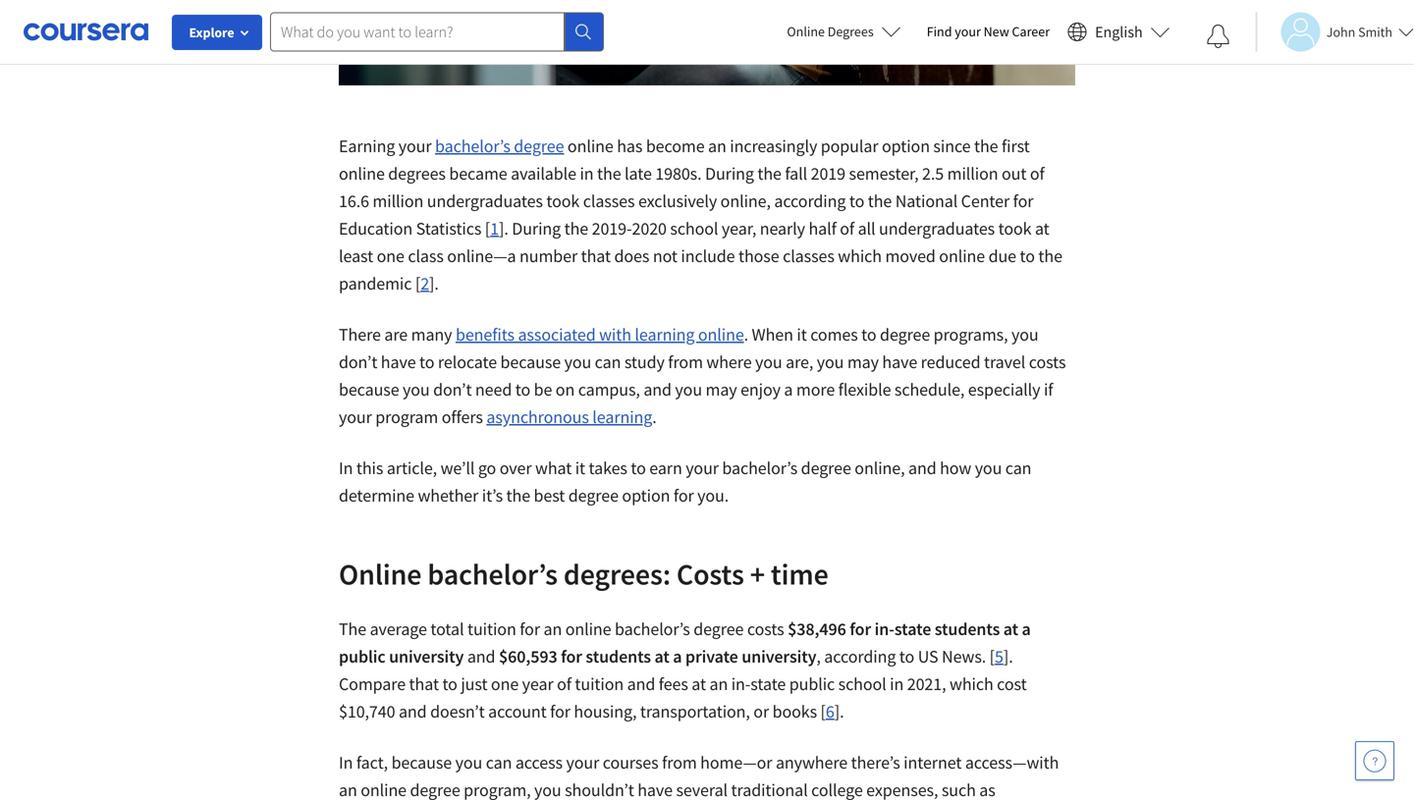 Task type: describe. For each thing, give the bounding box(es) containing it.
online left has
[[568, 135, 614, 157]]

program
[[375, 406, 438, 428]]

fact,
[[356, 752, 388, 774]]

include
[[681, 245, 735, 267]]

earning your bachelor's degree
[[339, 135, 564, 157]]

many
[[411, 324, 452, 346]]

6 ].
[[826, 701, 844, 723]]

school inside ]. compare that to just one year of tuition and fees at an in-state public school in 2021, which cost $10,740 and doesn't account for housing, transportation, or books [
[[838, 673, 886, 695]]

online degrees button
[[771, 10, 917, 53]]

2 horizontal spatial have
[[882, 351, 917, 373]]

your right find
[[955, 23, 981, 40]]

[featured image] a young asian woman with short hair and glasses sits on her couch smiling into her laptop. image
[[339, 0, 1075, 85]]

bachelor's up fees
[[615, 618, 690, 640]]

in this article, we'll go over what it takes to earn your bachelor's degree online, and how you can determine whether it's the best degree option for you.
[[339, 457, 1032, 507]]

how
[[940, 457, 971, 479]]

1 vertical spatial because
[[339, 379, 399, 401]]

2 vertical spatial a
[[673, 646, 682, 668]]

0 vertical spatial don't
[[339, 351, 377, 373]]

for up $60,593
[[520, 618, 540, 640]]

you up program,
[[455, 752, 482, 774]]

has
[[617, 135, 643, 157]]

first
[[1002, 135, 1030, 157]]

we'll
[[441, 457, 475, 479]]

2 link
[[421, 273, 429, 295]]

us
[[918, 646, 938, 668]]

classes inside online has become an increasingly popular option since the first online degrees became available in the late 1980s. during the fall 2019 semester, 2.5 million out of 16.6 million undergraduates took classes exclusively online, according to the national center for education statistics [
[[583, 190, 635, 212]]

+
[[750, 556, 765, 593]]

what
[[535, 457, 572, 479]]

online bachelor's degrees: costs + time
[[339, 556, 829, 593]]

you up on
[[564, 351, 591, 373]]

best
[[534, 485, 565, 507]]

took inside ]. during the 2019-2020 school year, nearly half of all undergraduates took at least one class online—a number that does not include those classes which moved online due to the pandemic [
[[998, 218, 1032, 240]]

to left be
[[515, 379, 530, 401]]

the right 'due'
[[1038, 245, 1062, 267]]

john smith
[[1327, 23, 1393, 41]]

housing,
[[574, 701, 637, 723]]

your up 'degrees' at the top left of page
[[399, 135, 432, 157]]

whether
[[418, 485, 479, 507]]

for inside the $38,496 for in-state students at a public university
[[850, 618, 871, 640]]

1
[[490, 218, 499, 240]]

2
[[421, 273, 429, 295]]

doesn't
[[430, 701, 485, 723]]

2019-
[[592, 218, 632, 240]]

total
[[430, 618, 464, 640]]

which inside ]. compare that to just one year of tuition and fees at an in-state public school in 2021, which cost $10,740 and doesn't account for housing, transportation, or books [
[[950, 673, 994, 695]]

for inside ]. compare that to just one year of tuition and fees at an in-state public school in 2021, which cost $10,740 and doesn't account for housing, transportation, or books [
[[550, 701, 571, 723]]

degree inside . when it comes to degree programs, you don't have to relocate because you can study from where you are, you may have reduced travel costs because you don't need to be on campus, and you may enjoy a more flexible schedule, especially if your program offers
[[880, 324, 930, 346]]

online, inside in this article, we'll go over what it takes to earn your bachelor's degree online, and how you can determine whether it's the best degree option for you.
[[855, 457, 905, 479]]

0 horizontal spatial may
[[706, 379, 737, 401]]

takes
[[589, 457, 627, 479]]

,
[[817, 646, 821, 668]]

compare
[[339, 673, 406, 695]]

online up where
[[698, 324, 744, 346]]

took inside online has become an increasingly popular option since the first online degrees became available in the late 1980s. during the fall 2019 semester, 2.5 million out of 16.6 million undergraduates took classes exclusively online, according to the national center for education statistics [
[[546, 190, 580, 212]]

option inside online has become an increasingly popular option since the first online degrees became available in the late 1980s. during the fall 2019 semester, 2.5 million out of 16.6 million undergraduates took classes exclusively online, according to the national center for education statistics [
[[882, 135, 930, 157]]

asynchronous learning .
[[486, 406, 657, 428]]

over
[[500, 457, 532, 479]]

available
[[511, 163, 576, 185]]

university inside the $38,496 for in-state students at a public university
[[389, 646, 464, 668]]

to right comes
[[861, 324, 877, 346]]

just
[[461, 673, 488, 695]]

you up program
[[403, 379, 430, 401]]

english
[[1095, 22, 1143, 42]]

degrees
[[388, 163, 446, 185]]

online degrees
[[787, 23, 874, 40]]

and up just
[[467, 646, 495, 668]]

became
[[449, 163, 507, 185]]

]. right books
[[834, 701, 844, 723]]

What do you want to learn? text field
[[270, 12, 565, 52]]

2.5
[[922, 163, 944, 185]]

degree down more at right
[[801, 457, 851, 479]]

in for in this article, we'll go over what it takes to earn your bachelor's degree online, and how you can determine whether it's the best degree option for you.
[[339, 457, 353, 479]]

where
[[706, 351, 752, 373]]

1 vertical spatial students
[[586, 646, 651, 668]]

bachelor's up "became"
[[435, 135, 510, 157]]

to inside online has become an increasingly popular option since the first online degrees became available in the late 1980s. during the fall 2019 semester, 2.5 million out of 16.6 million undergraduates took classes exclusively online, according to the national center for education statistics [
[[849, 190, 864, 212]]

shouldn't
[[565, 779, 634, 800]]

earn
[[649, 457, 682, 479]]

benefits associated with learning online link
[[456, 324, 744, 346]]

5
[[995, 646, 1004, 668]]

when
[[752, 324, 793, 346]]

travel
[[984, 351, 1025, 373]]

2 university from the left
[[742, 646, 817, 668]]

those
[[738, 245, 779, 267]]

one inside ]. compare that to just one year of tuition and fees at an in-state public school in 2021, which cost $10,740 and doesn't account for housing, transportation, or books [
[[491, 673, 519, 695]]

you left enjoy
[[675, 379, 702, 401]]

2 ].
[[421, 273, 442, 295]]

become
[[646, 135, 705, 157]]

online inside in fact, because you can access your courses from home—or anywhere there's internet access—with an online degree program, you shouldn't have several traditional college expenses, such a
[[361, 779, 407, 800]]

show notifications image
[[1207, 25, 1230, 48]]

to left us
[[899, 646, 914, 668]]

find your new career link
[[917, 20, 1060, 44]]

for inside online has become an increasingly popular option since the first online degrees became available in the late 1980s. during the fall 2019 semester, 2.5 million out of 16.6 million undergraduates took classes exclusively online, according to the national center for education statistics [
[[1013, 190, 1034, 212]]

comes
[[810, 324, 858, 346]]

benefits
[[456, 324, 515, 346]]

[ inside ]. during the 2019-2020 school year, nearly half of all undergraduates took at least one class online—a number that does not include those classes which moved online due to the pandemic [
[[415, 273, 421, 295]]

you down when
[[755, 351, 782, 373]]

if
[[1044, 379, 1053, 401]]

smith
[[1358, 23, 1393, 41]]

]. down the class on the left top of the page
[[429, 273, 439, 295]]

john smith button
[[1256, 12, 1414, 52]]

for inside in this article, we'll go over what it takes to earn your bachelor's degree online, and how you can determine whether it's the best degree option for you.
[[674, 485, 694, 507]]

does
[[614, 245, 649, 267]]

]. inside ]. compare that to just one year of tuition and fees at an in-state public school in 2021, which cost $10,740 and doesn't account for housing, transportation, or books [
[[1004, 646, 1013, 668]]

all
[[858, 218, 876, 240]]

class
[[408, 245, 444, 267]]

and inside . when it comes to degree programs, you don't have to relocate because you can study from where you are, you may have reduced travel costs because you don't need to be on campus, and you may enjoy a more flexible schedule, especially if your program offers
[[644, 379, 672, 401]]

offers
[[442, 406, 483, 428]]

2021,
[[907, 673, 946, 695]]

2020
[[632, 218, 667, 240]]

degree up available
[[514, 135, 564, 157]]

degree up private
[[694, 618, 744, 640]]

english button
[[1060, 0, 1178, 64]]

an inside online has become an increasingly popular option since the first online degrees became available in the late 1980s. during the fall 2019 semester, 2.5 million out of 16.6 million undergraduates took classes exclusively online, according to the national center for education statistics [
[[708, 135, 726, 157]]

courses
[[603, 752, 659, 774]]

0 vertical spatial million
[[947, 163, 998, 185]]

0 horizontal spatial have
[[381, 351, 416, 373]]

0 horizontal spatial .
[[652, 406, 657, 428]]

article,
[[387, 457, 437, 479]]

expenses,
[[866, 779, 938, 800]]

degree down takes
[[568, 485, 619, 507]]

popular
[[821, 135, 878, 157]]

online down online bachelor's degrees: costs + time
[[565, 618, 611, 640]]

from inside in fact, because you can access your courses from home—or anywhere there's internet access—with an online degree program, you shouldn't have several traditional college expenses, such a
[[662, 752, 697, 774]]

0 vertical spatial tuition
[[467, 618, 516, 640]]

from inside . when it comes to degree programs, you don't have to relocate because you can study from where you are, you may have reduced travel costs because you don't need to be on campus, and you may enjoy a more flexible schedule, especially if your program offers
[[668, 351, 703, 373]]

find
[[927, 23, 952, 40]]

need
[[475, 379, 512, 401]]

in for in fact, because you can access your courses from home—or anywhere there's internet access—with an online degree program, you shouldn't have several traditional college expenses, such a
[[339, 752, 353, 774]]

and left fees
[[627, 673, 655, 695]]

there
[[339, 324, 381, 346]]

in- inside ]. compare that to just one year of tuition and fees at an in-state public school in 2021, which cost $10,740 and doesn't account for housing, transportation, or books [
[[731, 673, 751, 695]]

bachelor's inside in this article, we'll go over what it takes to earn your bachelor's degree online, and how you can determine whether it's the best degree option for you.
[[722, 457, 798, 479]]

campus,
[[578, 379, 640, 401]]

$38,496 for in-state students at a public university
[[339, 618, 1031, 668]]

undergraduates inside ]. during the 2019-2020 school year, nearly half of all undergraduates took at least one class online—a number that does not include those classes which moved online due to the pandemic [
[[879, 218, 995, 240]]

option inside in this article, we'll go over what it takes to earn your bachelor's degree online, and how you can determine whether it's the best degree option for you.
[[622, 485, 670, 507]]

. inside . when it comes to degree programs, you don't have to relocate because you can study from where you are, you may have reduced travel costs because you don't need to be on campus, and you may enjoy a more flexible schedule, especially if your program offers
[[744, 324, 748, 346]]

semester,
[[849, 163, 919, 185]]

to inside ]. during the 2019-2020 school year, nearly half of all undergraduates took at least one class online—a number that does not include those classes which moved online due to the pandemic [
[[1020, 245, 1035, 267]]

0 horizontal spatial million
[[373, 190, 424, 212]]

program,
[[464, 779, 531, 800]]

of inside ]. compare that to just one year of tuition and fees at an in-state public school in 2021, which cost $10,740 and doesn't account for housing, transportation, or books [
[[557, 673, 571, 695]]

it inside . when it comes to degree programs, you don't have to relocate because you can study from where you are, you may have reduced travel costs because you don't need to be on campus, and you may enjoy a more flexible schedule, especially if your program offers
[[797, 324, 807, 346]]

0 vertical spatial may
[[847, 351, 879, 373]]

especially
[[968, 379, 1040, 401]]

a inside the $38,496 for in-state students at a public university
[[1022, 618, 1031, 640]]

according inside online has become an increasingly popular option since the first online degrees became available in the late 1980s. during the fall 2019 semester, 2.5 million out of 16.6 million undergraduates took classes exclusively online, according to the national center for education statistics [
[[774, 190, 846, 212]]

associated
[[518, 324, 596, 346]]

public inside the $38,496 for in-state students at a public university
[[339, 646, 386, 668]]

in- inside the $38,496 for in-state students at a public university
[[875, 618, 895, 640]]

that inside ]. compare that to just one year of tuition and fees at an in-state public school in 2021, which cost $10,740 and doesn't account for housing, transportation, or books [
[[409, 673, 439, 695]]

classes inside ]. during the 2019-2020 school year, nearly half of all undergraduates took at least one class online—a number that does not include those classes which moved online due to the pandemic [
[[783, 245, 835, 267]]

$10,740
[[339, 701, 395, 723]]

new
[[984, 23, 1009, 40]]

$60,593
[[499, 646, 557, 668]]

determine
[[339, 485, 414, 507]]

be
[[534, 379, 552, 401]]

year,
[[722, 218, 756, 240]]



Task type: locate. For each thing, give the bounding box(es) containing it.
1 horizontal spatial in-
[[875, 618, 895, 640]]

according up half
[[774, 190, 846, 212]]

from up several
[[662, 752, 697, 774]]

bachelor's up total at the left bottom
[[428, 556, 558, 593]]

one down education
[[377, 245, 404, 267]]

public inside ]. compare that to just one year of tuition and fees at an in-state public school in 2021, which cost $10,740 and doesn't account for housing, transportation, or books [
[[789, 673, 835, 695]]

an inside in fact, because you can access your courses from home—or anywhere there's internet access—with an online degree program, you shouldn't have several traditional college expenses, such a
[[339, 779, 357, 800]]

0 horizontal spatial it
[[575, 457, 585, 479]]

average
[[370, 618, 427, 640]]

to right 'due'
[[1020, 245, 1035, 267]]

an up $60,593
[[544, 618, 562, 640]]

university
[[389, 646, 464, 668], [742, 646, 817, 668]]

or
[[754, 701, 769, 723]]

and
[[644, 379, 672, 401], [908, 457, 936, 479], [467, 646, 495, 668], [627, 673, 655, 695], [399, 701, 427, 723]]

in left 2021,
[[890, 673, 904, 695]]

increasingly
[[730, 135, 817, 157]]

one inside ]. during the 2019-2020 school year, nearly half of all undergraduates took at least one class online—a number that does not include those classes which moved online due to the pandemic [
[[377, 245, 404, 267]]

you.
[[697, 485, 729, 507]]

in
[[339, 457, 353, 479], [339, 752, 353, 774]]

1 in from the top
[[339, 457, 353, 479]]

[ right books
[[821, 701, 826, 723]]

state up or at the right of page
[[751, 673, 786, 695]]

to up all
[[849, 190, 864, 212]]

an
[[708, 135, 726, 157], [544, 618, 562, 640], [710, 673, 728, 695], [339, 779, 357, 800]]

classes down half
[[783, 245, 835, 267]]

degree inside in fact, because you can access your courses from home—or anywhere there's internet access—with an online degree program, you shouldn't have several traditional college expenses, such a
[[410, 779, 460, 800]]

costs inside . when it comes to degree programs, you don't have to relocate because you can study from where you are, you may have reduced travel costs because you don't need to be on campus, and you may enjoy a more flexible schedule, especially if your program offers
[[1029, 351, 1066, 373]]

1 vertical spatial online
[[339, 556, 422, 593]]

0 vertical spatial .
[[744, 324, 748, 346]]

state inside the $38,496 for in-state students at a public university
[[895, 618, 931, 640]]

of right out
[[1030, 163, 1045, 185]]

1 vertical spatial it
[[575, 457, 585, 479]]

]. inside ]. during the 2019-2020 school year, nearly half of all undergraduates took at least one class online—a number that does not include those classes which moved online due to the pandemic [
[[499, 218, 508, 240]]

2 horizontal spatial can
[[1005, 457, 1032, 479]]

1 horizontal spatial tuition
[[575, 673, 624, 695]]

because
[[500, 351, 561, 373], [339, 379, 399, 401], [391, 752, 452, 774]]

state up us
[[895, 618, 931, 640]]

0 vertical spatial can
[[595, 351, 621, 373]]

according right , at right bottom
[[824, 646, 896, 668]]

0 vertical spatial during
[[705, 163, 754, 185]]

2 vertical spatial can
[[486, 752, 512, 774]]

a left more at right
[[784, 379, 793, 401]]

from right study
[[668, 351, 703, 373]]

1 horizontal spatial undergraduates
[[879, 218, 995, 240]]

1 horizontal spatial classes
[[783, 245, 835, 267]]

2 vertical spatial because
[[391, 752, 452, 774]]

such
[[942, 779, 976, 800]]

the average total tuition for an online bachelor's degree costs
[[339, 618, 788, 640]]

million
[[947, 163, 998, 185], [373, 190, 424, 212]]

a up fees
[[673, 646, 682, 668]]

of inside online has become an increasingly popular option since the first online degrees became available in the late 1980s. during the fall 2019 semester, 2.5 million out of 16.6 million undergraduates took classes exclusively online, according to the national center for education statistics [
[[1030, 163, 1045, 185]]

an inside ]. compare that to just one year of tuition and fees at an in-state public school in 2021, which cost $10,740 and doesn't account for housing, transportation, or books [
[[710, 673, 728, 695]]

an right become
[[708, 135, 726, 157]]

0 vertical spatial in-
[[875, 618, 895, 640]]

2 vertical spatial of
[[557, 673, 571, 695]]

[
[[485, 218, 490, 240], [415, 273, 421, 295], [990, 646, 995, 668], [821, 701, 826, 723]]

1 horizontal spatial can
[[595, 351, 621, 373]]

0 horizontal spatial state
[[751, 673, 786, 695]]

your left program
[[339, 406, 372, 428]]

0 vertical spatial a
[[784, 379, 793, 401]]

can inside . when it comes to degree programs, you don't have to relocate because you can study from where you are, you may have reduced travel costs because you don't need to be on campus, and you may enjoy a more flexible schedule, especially if your program offers
[[595, 351, 621, 373]]

1 vertical spatial online,
[[855, 457, 905, 479]]

degrees:
[[564, 556, 671, 593]]

you up 'travel'
[[1012, 324, 1039, 346]]

internet
[[904, 752, 962, 774]]

you
[[1012, 324, 1039, 346], [564, 351, 591, 373], [755, 351, 782, 373], [817, 351, 844, 373], [403, 379, 430, 401], [675, 379, 702, 401], [975, 457, 1002, 479], [455, 752, 482, 774], [534, 779, 561, 800]]

online inside ]. during the 2019-2020 school year, nearly half of all undergraduates took at least one class online—a number that does not include those classes which moved online due to the pandemic [
[[939, 245, 985, 267]]

that inside ]. during the 2019-2020 school year, nearly half of all undergraduates took at least one class online—a number that does not include those classes which moved online due to the pandemic [
[[581, 245, 611, 267]]

in inside ]. compare that to just one year of tuition and fees at an in-state public school in 2021, which cost $10,740 and doesn't account for housing, transportation, or books [
[[890, 673, 904, 695]]

costs up the if
[[1029, 351, 1066, 373]]

[ right news.
[[990, 646, 995, 668]]

students inside the $38,496 for in-state students at a public university
[[935, 618, 1000, 640]]

online up average
[[339, 556, 422, 593]]

fees
[[659, 673, 688, 695]]

don't up offers at the left bottom
[[433, 379, 472, 401]]

1 horizontal spatial don't
[[433, 379, 472, 401]]

online
[[787, 23, 825, 40], [339, 556, 422, 593]]

and inside in this article, we'll go over what it takes to earn your bachelor's degree online, and how you can determine whether it's the best degree option for you.
[[908, 457, 936, 479]]

and down study
[[644, 379, 672, 401]]

are,
[[786, 351, 813, 373]]

0 horizontal spatial school
[[670, 218, 718, 240]]

can inside in fact, because you can access your courses from home—or anywhere there's internet access—with an online degree program, you shouldn't have several traditional college expenses, such a
[[486, 752, 512, 774]]

0 vertical spatial state
[[895, 618, 931, 640]]

for down out
[[1013, 190, 1034, 212]]

0 horizontal spatial option
[[622, 485, 670, 507]]

least
[[339, 245, 373, 267]]

moved
[[885, 245, 936, 267]]

1 horizontal spatial state
[[895, 618, 931, 640]]

can up campus,
[[595, 351, 621, 373]]

public down , at right bottom
[[789, 673, 835, 695]]

online, inside online has become an increasingly popular option since the first online degrees became available in the late 1980s. during the fall 2019 semester, 2.5 million out of 16.6 million undergraduates took classes exclusively online, according to the national center for education statistics [
[[721, 190, 771, 212]]

late
[[625, 163, 652, 185]]

[ inside online has become an increasingly popular option since the first online degrees became available in the late 1980s. during the fall 2019 semester, 2.5 million out of 16.6 million undergraduates took classes exclusively online, according to the national center for education statistics [
[[485, 218, 490, 240]]

bachelor's degree link
[[435, 135, 564, 157]]

1 vertical spatial in-
[[731, 673, 751, 695]]

for down "the average total tuition for an online bachelor's degree costs"
[[561, 646, 582, 668]]

undergraduates inside online has become an increasingly popular option since the first online degrees became available in the late 1980s. during the fall 2019 semester, 2.5 million out of 16.6 million undergraduates took classes exclusively online, according to the national center for education statistics [
[[427, 190, 543, 212]]

that up doesn't
[[409, 673, 439, 695]]

1 horizontal spatial took
[[998, 218, 1032, 240]]

learning down campus,
[[592, 406, 652, 428]]

year
[[522, 673, 553, 695]]

news.
[[942, 646, 986, 668]]

in left fact, at the left bottom
[[339, 752, 353, 774]]

students up housing,
[[586, 646, 651, 668]]

0 horizontal spatial one
[[377, 245, 404, 267]]

you right how
[[975, 457, 1002, 479]]

help center image
[[1363, 749, 1387, 773]]

online for online degrees
[[787, 23, 825, 40]]

have
[[381, 351, 416, 373], [882, 351, 917, 373], [638, 779, 673, 800]]

1 horizontal spatial .
[[744, 324, 748, 346]]

asynchronous
[[486, 406, 589, 428]]

0 vertical spatial students
[[935, 618, 1000, 640]]

it right what
[[575, 457, 585, 479]]

1 vertical spatial option
[[622, 485, 670, 507]]

0 horizontal spatial costs
[[747, 618, 784, 640]]

from
[[668, 351, 703, 373], [662, 752, 697, 774]]

1 horizontal spatial costs
[[1029, 351, 1066, 373]]

1 vertical spatial learning
[[592, 406, 652, 428]]

0 vertical spatial because
[[500, 351, 561, 373]]

the left first
[[974, 135, 998, 157]]

the
[[339, 618, 366, 640]]

your inside in fact, because you can access your courses from home—or anywhere there's internet access—with an online degree program, you shouldn't have several traditional college expenses, such a
[[566, 752, 599, 774]]

the left 'fall' on the top of page
[[758, 163, 782, 185]]

of inside ]. during the 2019-2020 school year, nearly half of all undergraduates took at least one class online—a number that does not include those classes which moved online due to the pandemic [
[[840, 218, 854, 240]]

0 horizontal spatial during
[[512, 218, 561, 240]]

your inside . when it comes to degree programs, you don't have to relocate because you can study from where you are, you may have reduced travel costs because you don't need to be on campus, and you may enjoy a more flexible schedule, especially if your program offers
[[339, 406, 372, 428]]

took
[[546, 190, 580, 212], [998, 218, 1032, 240]]

during inside ]. during the 2019-2020 school year, nearly half of all undergraduates took at least one class online—a number that does not include those classes which moved online due to the pandemic [
[[512, 218, 561, 240]]

number
[[520, 245, 578, 267]]

None search field
[[270, 12, 604, 52]]

1 horizontal spatial may
[[847, 351, 879, 373]]

1 vertical spatial according
[[824, 646, 896, 668]]

1 horizontal spatial that
[[581, 245, 611, 267]]

0 horizontal spatial undergraduates
[[427, 190, 543, 212]]

costs
[[677, 556, 744, 593]]

account
[[488, 701, 547, 723]]

1 horizontal spatial school
[[838, 673, 886, 695]]

]. compare that to just one year of tuition and fees at an in-state public school in 2021, which cost $10,740 and doesn't account for housing, transportation, or books [
[[339, 646, 1027, 723]]

1 vertical spatial a
[[1022, 618, 1031, 640]]

1 vertical spatial from
[[662, 752, 697, 774]]

0 horizontal spatial don't
[[339, 351, 377, 373]]

undergraduates down national
[[879, 218, 995, 240]]

there are many benefits associated with learning online
[[339, 324, 744, 346]]

1 vertical spatial in
[[890, 673, 904, 695]]

an down fact, at the left bottom
[[339, 779, 357, 800]]

and left doesn't
[[399, 701, 427, 723]]

bachelor's up 'you.'
[[722, 457, 798, 479]]

study
[[624, 351, 665, 373]]

0 vertical spatial it
[[797, 324, 807, 346]]

degree
[[514, 135, 564, 157], [880, 324, 930, 346], [801, 457, 851, 479], [568, 485, 619, 507], [694, 618, 744, 640], [410, 779, 460, 800]]

a inside . when it comes to degree programs, you don't have to relocate because you can study from where you are, you may have reduced travel costs because you don't need to be on campus, and you may enjoy a more flexible schedule, especially if your program offers
[[784, 379, 793, 401]]

1 vertical spatial costs
[[747, 618, 784, 640]]

the down 'semester,'
[[868, 190, 892, 212]]

1 vertical spatial public
[[789, 673, 835, 695]]

public
[[339, 646, 386, 668], [789, 673, 835, 695]]

classes
[[583, 190, 635, 212], [783, 245, 835, 267]]

in inside in fact, because you can access your courses from home—or anywhere there's internet access—with an online degree program, you shouldn't have several traditional college expenses, such a
[[339, 752, 353, 774]]

0 vertical spatial learning
[[635, 324, 695, 346]]

1 vertical spatial state
[[751, 673, 786, 695]]

college
[[811, 779, 863, 800]]

in- down and $60,593 for students at a private university , according to us news. [ 5
[[731, 673, 751, 695]]

in inside online has become an increasingly popular option since the first online degrees became available in the late 1980s. during the fall 2019 semester, 2.5 million out of 16.6 million undergraduates took classes exclusively online, according to the national center for education statistics [
[[580, 163, 594, 185]]

0 vertical spatial that
[[581, 245, 611, 267]]

which inside ]. during the 2019-2020 school year, nearly half of all undergraduates took at least one class online—a number that does not include those classes which moved online due to the pandemic [
[[838, 245, 882, 267]]

1 horizontal spatial which
[[950, 673, 994, 695]]

you down comes
[[817, 351, 844, 373]]

2 horizontal spatial of
[[1030, 163, 1045, 185]]

learning up study
[[635, 324, 695, 346]]

1 vertical spatial classes
[[783, 245, 835, 267]]

have up schedule,
[[882, 351, 917, 373]]

during up number
[[512, 218, 561, 240]]

1 horizontal spatial online,
[[855, 457, 905, 479]]

with
[[599, 324, 631, 346]]

in- right $38,496
[[875, 618, 895, 640]]

degrees
[[828, 23, 874, 40]]

have down are
[[381, 351, 416, 373]]

during
[[705, 163, 754, 185], [512, 218, 561, 240]]

university down total at the left bottom
[[389, 646, 464, 668]]

million up center
[[947, 163, 998, 185]]

may down where
[[706, 379, 737, 401]]

16.6
[[339, 190, 369, 212]]

public down the the at the bottom left
[[339, 646, 386, 668]]

to inside ]. compare that to just one year of tuition and fees at an in-state public school in 2021, which cost $10,740 and doesn't account for housing, transportation, or books [
[[442, 673, 457, 695]]

an down private
[[710, 673, 728, 695]]

1 horizontal spatial public
[[789, 673, 835, 695]]

1 vertical spatial undergraduates
[[879, 218, 995, 240]]

[ down the class on the left top of the page
[[415, 273, 421, 295]]

during inside online has become an increasingly popular option since the first online degrees became available in the late 1980s. during the fall 2019 semester, 2.5 million out of 16.6 million undergraduates took classes exclusively online, according to the national center for education statistics [
[[705, 163, 754, 185]]

1 vertical spatial can
[[1005, 457, 1032, 479]]

1 vertical spatial million
[[373, 190, 424, 212]]

out
[[1002, 163, 1027, 185]]

school up include
[[670, 218, 718, 240]]

in fact, because you can access your courses from home—or anywhere there's internet access—with an online degree program, you shouldn't have several traditional college expenses, such a
[[339, 752, 1059, 800]]

undergraduates
[[427, 190, 543, 212], [879, 218, 995, 240]]

. up earn
[[652, 406, 657, 428]]

6 link
[[826, 701, 834, 723]]

undergraduates down "became"
[[427, 190, 543, 212]]

more
[[796, 379, 835, 401]]

1 horizontal spatial one
[[491, 673, 519, 695]]

0 vertical spatial public
[[339, 646, 386, 668]]

your
[[955, 23, 981, 40], [399, 135, 432, 157], [339, 406, 372, 428], [686, 457, 719, 479], [566, 752, 599, 774]]

0 vertical spatial undergraduates
[[427, 190, 543, 212]]

[ inside ]. compare that to just one year of tuition and fees at an in-state public school in 2021, which cost $10,740 and doesn't account for housing, transportation, or books [
[[821, 701, 826, 723]]

it
[[797, 324, 807, 346], [575, 457, 585, 479]]

0 vertical spatial of
[[1030, 163, 1045, 185]]

0 vertical spatial option
[[882, 135, 930, 157]]

0 vertical spatial according
[[774, 190, 846, 212]]

earning
[[339, 135, 395, 157]]

you inside in this article, we'll go over what it takes to earn your bachelor's degree online, and how you can determine whether it's the best degree option for you.
[[975, 457, 1002, 479]]

anywhere
[[776, 752, 848, 774]]

the left the 2019-
[[564, 218, 588, 240]]

at inside ]. compare that to just one year of tuition and fees at an in-state public school in 2021, which cost $10,740 and doesn't account for housing, transportation, or books [
[[692, 673, 706, 695]]

find your new career
[[927, 23, 1050, 40]]

online left degrees
[[787, 23, 825, 40]]

students
[[935, 618, 1000, 640], [586, 646, 651, 668]]

because inside in fact, because you can access your courses from home—or anywhere there's internet access—with an online degree program, you shouldn't have several traditional college expenses, such a
[[391, 752, 452, 774]]

to down many
[[419, 351, 434, 373]]

because right fact, at the left bottom
[[391, 752, 452, 774]]

the left late
[[597, 163, 621, 185]]

that down the 2019-
[[581, 245, 611, 267]]

online down earning on the left
[[339, 163, 385, 185]]

0 vertical spatial school
[[670, 218, 718, 240]]

half
[[809, 218, 836, 240]]

one up account
[[491, 673, 519, 695]]

your inside in this article, we'll go over what it takes to earn your bachelor's degree online, and how you can determine whether it's the best degree option for you.
[[686, 457, 719, 479]]

since
[[933, 135, 971, 157]]

are
[[384, 324, 408, 346]]

flexible
[[838, 379, 891, 401]]

0 horizontal spatial can
[[486, 752, 512, 774]]

national
[[895, 190, 958, 212]]

online, left how
[[855, 457, 905, 479]]

during right 1980s.
[[705, 163, 754, 185]]

school inside ]. during the 2019-2020 school year, nearly half of all undergraduates took at least one class online—a number that does not include those classes which moved online due to the pandemic [
[[670, 218, 718, 240]]

in inside in this article, we'll go over what it takes to earn your bachelor's degree online, and how you can determine whether it's the best degree option for you.
[[339, 457, 353, 479]]

online for online bachelor's degrees: costs + time
[[339, 556, 422, 593]]

can inside in this article, we'll go over what it takes to earn your bachelor's degree online, and how you can determine whether it's the best degree option for you.
[[1005, 457, 1032, 479]]

1 vertical spatial one
[[491, 673, 519, 695]]

0 horizontal spatial in-
[[731, 673, 751, 695]]

to inside in this article, we'll go over what it takes to earn your bachelor's degree online, and how you can determine whether it's the best degree option for you.
[[631, 457, 646, 479]]

1 vertical spatial .
[[652, 406, 657, 428]]

access—with
[[965, 752, 1059, 774]]

online down fact, at the left bottom
[[361, 779, 407, 800]]

0 vertical spatial which
[[838, 245, 882, 267]]

one
[[377, 245, 404, 267], [491, 673, 519, 695]]

1 horizontal spatial option
[[882, 135, 930, 157]]

1 horizontal spatial in
[[890, 673, 904, 695]]

at inside the $38,496 for in-state students at a public university
[[1003, 618, 1018, 640]]

took up 'due'
[[998, 218, 1032, 240]]

costs up and $60,593 for students at a private university , according to us news. [ 5
[[747, 618, 784, 640]]

at inside ]. during the 2019-2020 school year, nearly half of all undergraduates took at least one class online—a number that does not include those classes which moved online due to the pandemic [
[[1035, 218, 1049, 240]]

a up cost
[[1022, 618, 1031, 640]]

on
[[556, 379, 575, 401]]

at
[[1035, 218, 1049, 240], [1003, 618, 1018, 640], [654, 646, 670, 668], [692, 673, 706, 695]]

for left 'you.'
[[674, 485, 694, 507]]

1 vertical spatial may
[[706, 379, 737, 401]]

you down access
[[534, 779, 561, 800]]

online, up year,
[[721, 190, 771, 212]]

the inside in this article, we'll go over what it takes to earn your bachelor's degree online, and how you can determine whether it's the best degree option for you.
[[506, 485, 530, 507]]

several
[[676, 779, 728, 800]]

in right available
[[580, 163, 594, 185]]

2 horizontal spatial a
[[1022, 618, 1031, 640]]

1 vertical spatial school
[[838, 673, 886, 695]]

learning
[[635, 324, 695, 346], [592, 406, 652, 428]]

degree up reduced
[[880, 324, 930, 346]]

. when it comes to degree programs, you don't have to relocate because you can study from where you are, you may have reduced travel costs because you don't need to be on campus, and you may enjoy a more flexible schedule, especially if your program offers
[[339, 324, 1066, 428]]

which
[[838, 245, 882, 267], [950, 673, 994, 695]]

because down there are many benefits associated with learning online
[[500, 351, 561, 373]]

to left just
[[442, 673, 457, 695]]

0 horizontal spatial university
[[389, 646, 464, 668]]

it inside in this article, we'll go over what it takes to earn your bachelor's degree online, and how you can determine whether it's the best degree option for you.
[[575, 457, 585, 479]]

0 vertical spatial one
[[377, 245, 404, 267]]

coursera image
[[24, 16, 148, 47]]

. left when
[[744, 324, 748, 346]]

2 in from the top
[[339, 752, 353, 774]]

it up are,
[[797, 324, 807, 346]]

0 horizontal spatial a
[[673, 646, 682, 668]]

john
[[1327, 23, 1356, 41]]

1 university from the left
[[389, 646, 464, 668]]

1 horizontal spatial online
[[787, 23, 825, 40]]

tuition inside ]. compare that to just one year of tuition and fees at an in-state public school in 2021, which cost $10,740 and doesn't account for housing, transportation, or books [
[[575, 673, 624, 695]]

1 vertical spatial during
[[512, 218, 561, 240]]

access
[[515, 752, 563, 774]]

0 vertical spatial from
[[668, 351, 703, 373]]

online
[[568, 135, 614, 157], [339, 163, 385, 185], [939, 245, 985, 267], [698, 324, 744, 346], [565, 618, 611, 640], [361, 779, 407, 800]]

1 vertical spatial don't
[[433, 379, 472, 401]]

0 horizontal spatial tuition
[[467, 618, 516, 640]]

1 vertical spatial which
[[950, 673, 994, 695]]

took down available
[[546, 190, 580, 212]]

1 horizontal spatial of
[[840, 218, 854, 240]]

]. up cost
[[1004, 646, 1013, 668]]

0 horizontal spatial that
[[409, 673, 439, 695]]

in-
[[875, 618, 895, 640], [731, 673, 751, 695]]

have inside in fact, because you can access your courses from home—or anywhere there's internet access—with an online degree program, you shouldn't have several traditional college expenses, such a
[[638, 779, 673, 800]]

private
[[685, 646, 738, 668]]

state inside ]. compare that to just one year of tuition and fees at an in-state public school in 2021, which cost $10,740 and doesn't account for housing, transportation, or books [
[[751, 673, 786, 695]]

0 vertical spatial in
[[580, 163, 594, 185]]

your up shouldn't
[[566, 752, 599, 774]]

programs,
[[934, 324, 1008, 346]]

0 horizontal spatial online,
[[721, 190, 771, 212]]

fall
[[785, 163, 807, 185]]

0 horizontal spatial online
[[339, 556, 422, 593]]

1 horizontal spatial during
[[705, 163, 754, 185]]

not
[[653, 245, 678, 267]]

online inside dropdown button
[[787, 23, 825, 40]]

1 vertical spatial of
[[840, 218, 854, 240]]

0 vertical spatial classes
[[583, 190, 635, 212]]

1 vertical spatial tuition
[[575, 673, 624, 695]]

career
[[1012, 23, 1050, 40]]



Task type: vqa. For each thing, say whether or not it's contained in the screenshot.
the left the Analytics
no



